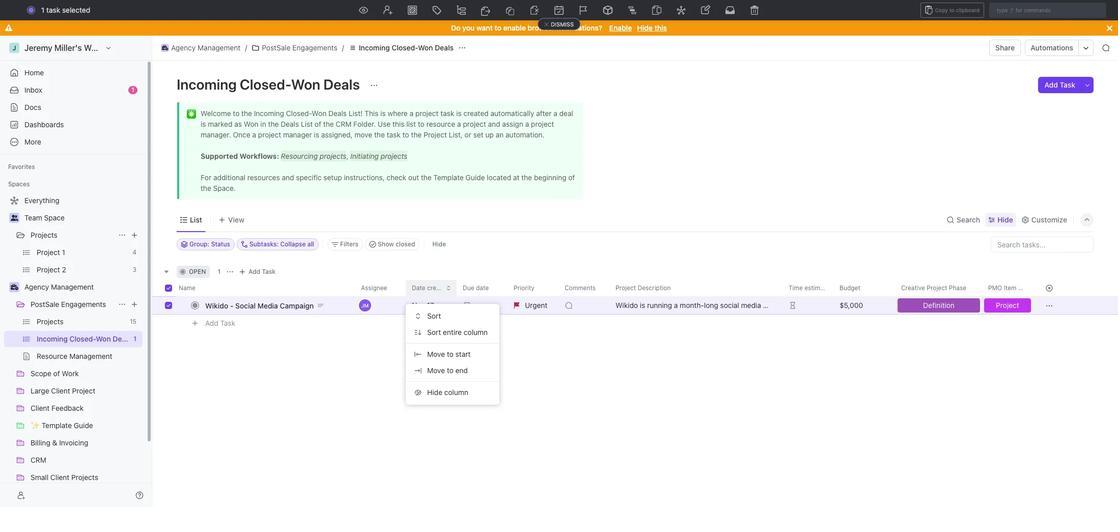 Task type: vqa. For each thing, say whether or not it's contained in the screenshot.
in to the bottom
no



Task type: describe. For each thing, give the bounding box(es) containing it.
business time image inside "tree"
[[10, 284, 18, 290]]

dashboards
[[24, 120, 64, 129]]

hide left this
[[637, 23, 653, 32]]

2 horizontal spatial add task
[[1045, 80, 1076, 89]]

1 horizontal spatial incoming
[[359, 43, 390, 52]]

date created button
[[406, 280, 457, 297]]

management inside "tree"
[[51, 283, 94, 291]]

postsale inside "tree"
[[31, 300, 59, 309]]

to for end
[[447, 366, 454, 375]]

team space
[[24, 213, 65, 222]]

docs link
[[4, 99, 143, 116]]

0 vertical spatial column
[[464, 328, 488, 337]]

sidebar navigation
[[0, 36, 152, 507]]

dismiss
[[551, 21, 574, 27]]

want
[[477, 23, 493, 32]]

sort entire column
[[427, 328, 488, 337]]

0 horizontal spatial agency management link
[[24, 279, 141, 295]]

1 horizontal spatial deals
[[435, 43, 454, 52]]

move for move to start
[[427, 350, 445, 359]]

home
[[24, 68, 44, 77]]

0 vertical spatial engagements
[[293, 43, 338, 52]]

closed- inside incoming closed-won deals link
[[392, 43, 418, 52]]

2 horizontal spatial 1
[[218, 268, 221, 276]]

1 vertical spatial deals
[[324, 76, 360, 93]]

do
[[451, 23, 461, 32]]

1 vertical spatial incoming closed-won deals
[[177, 76, 363, 93]]

campaign
[[280, 301, 314, 310]]

business time image inside agency management link
[[162, 45, 168, 50]]

browser
[[528, 23, 555, 32]]

move to start
[[427, 350, 471, 359]]

1 vertical spatial won
[[291, 76, 321, 93]]

new button
[[1032, 2, 1067, 18]]

docs
[[24, 103, 41, 112]]

add for the top 'add task' button
[[1045, 80, 1059, 89]]

list link
[[188, 213, 202, 227]]

hide column
[[427, 388, 469, 397]]

you
[[463, 23, 475, 32]]

hide button
[[429, 238, 450, 251]]

move to end button
[[410, 363, 496, 379]]

move for move to end
[[427, 366, 445, 375]]

engagements inside "sidebar" "navigation"
[[61, 300, 106, 309]]

won inside incoming closed-won deals link
[[418, 43, 433, 52]]

1 / from the left
[[245, 43, 247, 52]]

customize button
[[1019, 213, 1071, 227]]

postsale engagements inside "tree"
[[31, 300, 106, 309]]

end
[[456, 366, 468, 375]]

0 vertical spatial incoming closed-won deals
[[359, 43, 454, 52]]

move to end
[[427, 366, 468, 375]]

2 vertical spatial task
[[220, 319, 235, 327]]

add for bottommost 'add task' button
[[205, 319, 218, 327]]

hide button
[[986, 213, 1017, 227]]

new
[[1046, 6, 1061, 14]]

0 vertical spatial management
[[198, 43, 241, 52]]

0 vertical spatial agency
[[171, 43, 196, 52]]

1 horizontal spatial postsale
[[262, 43, 291, 52]]

date
[[412, 284, 426, 292]]

tree inside "sidebar" "navigation"
[[4, 193, 143, 507]]

sort for sort
[[427, 312, 441, 320]]

1 horizontal spatial task
[[262, 268, 276, 276]]

dashboards link
[[4, 117, 143, 133]]

to for start
[[447, 350, 454, 359]]

$5,000
[[840, 301, 864, 310]]

1 vertical spatial column
[[445, 388, 469, 397]]

search...
[[551, 6, 580, 14]]

0 vertical spatial to
[[495, 23, 502, 32]]

inbox
[[24, 86, 42, 94]]

team
[[24, 213, 42, 222]]



Task type: locate. For each thing, give the bounding box(es) containing it.
1 horizontal spatial closed-
[[392, 43, 418, 52]]

1 vertical spatial sort
[[427, 328, 441, 337]]

1 horizontal spatial add
[[249, 268, 260, 276]]

list
[[190, 215, 202, 224]]

1 vertical spatial move
[[427, 366, 445, 375]]

1
[[41, 6, 44, 14], [131, 86, 135, 94], [218, 268, 221, 276]]

add down automations button
[[1045, 80, 1059, 89]]

favorites
[[8, 163, 35, 171]]

0 vertical spatial 1
[[41, 6, 44, 14]]

0 vertical spatial postsale engagements
[[262, 43, 338, 52]]

1 vertical spatial closed-
[[240, 76, 291, 93]]

0 vertical spatial agency management
[[171, 43, 241, 52]]

0 horizontal spatial agency management
[[24, 283, 94, 291]]

1 vertical spatial task
[[262, 268, 276, 276]]

space
[[44, 213, 65, 222]]

deals
[[435, 43, 454, 52], [324, 76, 360, 93]]

agency management
[[171, 43, 241, 52], [24, 283, 94, 291]]

engagements
[[293, 43, 338, 52], [61, 300, 106, 309]]

automations
[[1031, 43, 1074, 52]]

1 inside "sidebar" "navigation"
[[131, 86, 135, 94]]

agency management inside "tree"
[[24, 283, 94, 291]]

1 vertical spatial postsale engagements
[[31, 300, 106, 309]]

hide down move to end
[[427, 388, 443, 397]]

hide
[[637, 23, 653, 32], [998, 215, 1014, 224], [433, 240, 446, 248], [427, 388, 443, 397]]

column down "move to end" button
[[445, 388, 469, 397]]

-
[[230, 301, 234, 310]]

postsale engagements link
[[249, 42, 340, 54], [31, 297, 114, 313]]

1 vertical spatial postsale engagements link
[[31, 297, 114, 313]]

sort inside sort button
[[427, 312, 441, 320]]

task
[[46, 6, 60, 14]]

share
[[996, 43, 1016, 52]]

1 horizontal spatial agency management link
[[158, 42, 243, 54]]

postsale engagements
[[262, 43, 338, 52], [31, 300, 106, 309]]

hide column button
[[410, 385, 496, 401]]

1 horizontal spatial won
[[418, 43, 433, 52]]

1 vertical spatial add
[[249, 268, 260, 276]]

home link
[[4, 65, 143, 81]]

1 move from the top
[[427, 350, 445, 359]]

incoming closed-won deals link
[[346, 42, 456, 54]]

0 vertical spatial deals
[[435, 43, 454, 52]]

0 horizontal spatial postsale
[[31, 300, 59, 309]]

0 vertical spatial add task button
[[1039, 77, 1082, 93]]

incoming
[[359, 43, 390, 52], [177, 76, 237, 93]]

wikido - social media campaign
[[205, 301, 314, 310]]

tree containing team space
[[4, 193, 143, 507]]

1 horizontal spatial add task
[[249, 268, 276, 276]]

1 vertical spatial engagements
[[61, 300, 106, 309]]

add task button
[[1039, 77, 1082, 93], [236, 266, 280, 278], [201, 317, 239, 330]]

agency
[[171, 43, 196, 52], [24, 283, 49, 291]]

move down 'move to start'
[[427, 366, 445, 375]]

hide up the created
[[433, 240, 446, 248]]

0 vertical spatial closed-
[[392, 43, 418, 52]]

0 vertical spatial business time image
[[162, 45, 168, 50]]

1 vertical spatial agency management link
[[24, 279, 141, 295]]

1 horizontal spatial /
[[342, 43, 344, 52]]

0 vertical spatial agency management link
[[158, 42, 243, 54]]

column
[[464, 328, 488, 337], [445, 388, 469, 397]]

add task up wikido - social media campaign
[[249, 268, 276, 276]]

tree
[[4, 193, 143, 507]]

0 vertical spatial incoming
[[359, 43, 390, 52]]

add up wikido - social media campaign
[[249, 268, 260, 276]]

0 horizontal spatial won
[[291, 76, 321, 93]]

⌘k
[[689, 6, 700, 14]]

add task down automations button
[[1045, 80, 1076, 89]]

task down -
[[220, 319, 235, 327]]

1 vertical spatial 1
[[131, 86, 135, 94]]

0 vertical spatial postsale engagements link
[[249, 42, 340, 54]]

search button
[[944, 213, 984, 227]]

to right "want"
[[495, 23, 502, 32]]

1 horizontal spatial postsale engagements link
[[249, 42, 340, 54]]

projects link
[[31, 227, 114, 244]]

wikido - social media campaign link
[[203, 298, 353, 313]]

1 vertical spatial to
[[447, 350, 454, 359]]

team space link
[[24, 210, 141, 226]]

1 horizontal spatial 1
[[131, 86, 135, 94]]

0 horizontal spatial agency
[[24, 283, 49, 291]]

favorites button
[[4, 161, 39, 173]]

1 vertical spatial incoming
[[177, 76, 237, 93]]

column right entire
[[464, 328, 488, 337]]

0 horizontal spatial engagements
[[61, 300, 106, 309]]

add task
[[1045, 80, 1076, 89], [249, 268, 276, 276], [205, 319, 235, 327]]

2 horizontal spatial task
[[1061, 80, 1076, 89]]

1 vertical spatial postsale
[[31, 300, 59, 309]]

0 horizontal spatial business time image
[[10, 284, 18, 290]]

/
[[245, 43, 247, 52], [342, 43, 344, 52]]

sort left entire
[[427, 328, 441, 337]]

type '/' for commands field
[[990, 3, 1107, 18]]

1 horizontal spatial management
[[198, 43, 241, 52]]

2 sort from the top
[[427, 328, 441, 337]]

sort
[[427, 312, 441, 320], [427, 328, 441, 337]]

0 horizontal spatial management
[[51, 283, 94, 291]]

0 horizontal spatial add
[[205, 319, 218, 327]]

1 vertical spatial management
[[51, 283, 94, 291]]

1 vertical spatial agency management
[[24, 283, 94, 291]]

0 horizontal spatial closed-
[[240, 76, 291, 93]]

0 horizontal spatial postsale engagements link
[[31, 297, 114, 313]]

search
[[957, 215, 981, 224]]

2 move from the top
[[427, 366, 445, 375]]

selected
[[62, 6, 90, 14]]

add task button down automations button
[[1039, 77, 1082, 93]]

0 horizontal spatial postsale engagements
[[31, 300, 106, 309]]

1 vertical spatial add task
[[249, 268, 276, 276]]

notifications?
[[557, 23, 603, 32]]

hide inside dropdown button
[[998, 215, 1014, 224]]

1 horizontal spatial agency
[[171, 43, 196, 52]]

automations button
[[1026, 40, 1079, 56]]

management
[[198, 43, 241, 52], [51, 283, 94, 291]]

1 task selected
[[41, 6, 90, 14]]

entire
[[443, 328, 462, 337]]

0 vertical spatial postsale
[[262, 43, 291, 52]]

0 vertical spatial won
[[418, 43, 433, 52]]

$5,000 button
[[834, 297, 896, 315]]

0 horizontal spatial add task
[[205, 319, 235, 327]]

share button
[[990, 40, 1022, 56]]

add down wikido
[[205, 319, 218, 327]]

1 horizontal spatial agency management
[[171, 43, 241, 52]]

start
[[456, 350, 471, 359]]

sort up sort entire column button
[[427, 312, 441, 320]]

task up media
[[262, 268, 276, 276]]

0 horizontal spatial task
[[220, 319, 235, 327]]

wikido
[[205, 301, 228, 310]]

closed-
[[392, 43, 418, 52], [240, 76, 291, 93]]

1 vertical spatial agency
[[24, 283, 49, 291]]

add task button up wikido - social media campaign
[[236, 266, 280, 278]]

sort entire column button
[[410, 325, 496, 341]]

0 vertical spatial add task
[[1045, 80, 1076, 89]]

created
[[427, 284, 449, 292]]

do you want to enable browser notifications? enable hide this
[[451, 23, 667, 32]]

this
[[655, 23, 667, 32]]

0 vertical spatial task
[[1061, 80, 1076, 89]]

0 vertical spatial move
[[427, 350, 445, 359]]

to left the end
[[447, 366, 454, 375]]

enable
[[504, 23, 526, 32]]

date created
[[412, 284, 449, 292]]

user group image
[[10, 215, 18, 221]]

2 vertical spatial to
[[447, 366, 454, 375]]

2 vertical spatial add task
[[205, 319, 235, 327]]

0 horizontal spatial /
[[245, 43, 247, 52]]

projects
[[31, 231, 57, 239]]

move up move to end
[[427, 350, 445, 359]]

sort button
[[410, 308, 496, 325]]

1 sort from the top
[[427, 312, 441, 320]]

sort inside sort entire column button
[[427, 328, 441, 337]]

incoming closed-won deals
[[359, 43, 454, 52], [177, 76, 363, 93]]

task
[[1061, 80, 1076, 89], [262, 268, 276, 276], [220, 319, 235, 327]]

move to start button
[[410, 346, 496, 363]]

social
[[235, 301, 256, 310]]

business time image
[[162, 45, 168, 50], [10, 284, 18, 290]]

sort for sort entire column
[[427, 328, 441, 337]]

1 vertical spatial business time image
[[10, 284, 18, 290]]

Search tasks... text field
[[992, 237, 1094, 252]]

2 horizontal spatial add
[[1045, 80, 1059, 89]]

postsale
[[262, 43, 291, 52], [31, 300, 59, 309]]

to
[[495, 23, 502, 32], [447, 350, 454, 359], [447, 366, 454, 375]]

2 / from the left
[[342, 43, 344, 52]]

add task down wikido
[[205, 319, 235, 327]]

open
[[189, 268, 206, 276]]

1 vertical spatial add task button
[[236, 266, 280, 278]]

upgrade link
[[979, 3, 1028, 17]]

1 horizontal spatial business time image
[[162, 45, 168, 50]]

2 vertical spatial add task button
[[201, 317, 239, 330]]

0 vertical spatial add
[[1045, 80, 1059, 89]]

0 horizontal spatial deals
[[324, 76, 360, 93]]

move
[[427, 350, 445, 359], [427, 366, 445, 375]]

spaces
[[8, 180, 30, 188]]

0 vertical spatial sort
[[427, 312, 441, 320]]

hide right search on the top right of page
[[998, 215, 1014, 224]]

2 vertical spatial 1
[[218, 268, 221, 276]]

upgrade
[[994, 6, 1023, 14]]

0 horizontal spatial 1
[[41, 6, 44, 14]]

task down automations button
[[1061, 80, 1076, 89]]

add task button down wikido
[[201, 317, 239, 330]]

agency management link
[[158, 42, 243, 54], [24, 279, 141, 295]]

1 horizontal spatial engagements
[[293, 43, 338, 52]]

agency inside "tree"
[[24, 283, 49, 291]]

add
[[1045, 80, 1059, 89], [249, 268, 260, 276], [205, 319, 218, 327]]

customize
[[1032, 215, 1068, 224]]

0 horizontal spatial incoming
[[177, 76, 237, 93]]

enable
[[610, 23, 632, 32]]

1 horizontal spatial postsale engagements
[[262, 43, 338, 52]]

2 vertical spatial add
[[205, 319, 218, 327]]

media
[[258, 301, 278, 310]]

to left start
[[447, 350, 454, 359]]

won
[[418, 43, 433, 52], [291, 76, 321, 93]]



